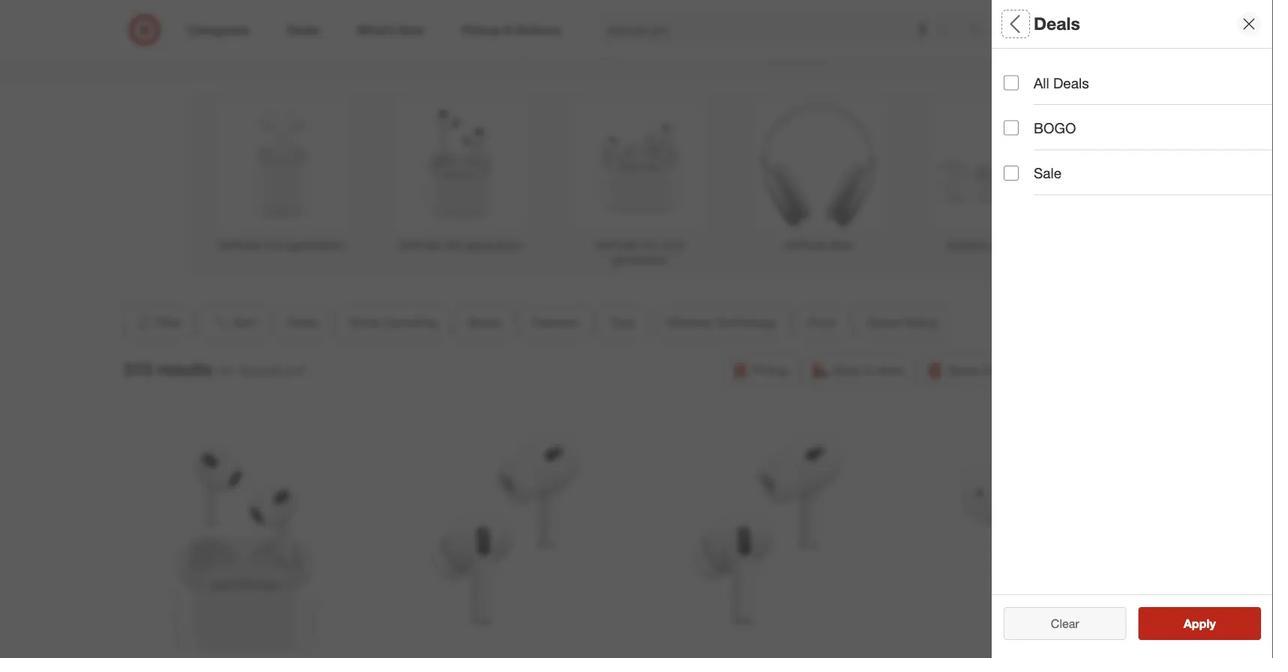 Task type: describe. For each thing, give the bounding box(es) containing it.
shop in store
[[832, 363, 904, 378]]

wireless technology
[[667, 315, 777, 330]]

deals
[[683, 49, 708, 62]]

same
[[948, 363, 979, 378]]

rating
[[903, 315, 938, 330]]

pickup
[[753, 363, 789, 378]]

pickup button
[[725, 354, 799, 387]]

canceling inside all filters 'dialog'
[[1047, 117, 1115, 134]]

BOGO checkbox
[[1004, 121, 1019, 136]]

313 results for "airpods pro"
[[123, 359, 307, 380]]

apply button
[[1139, 608, 1262, 641]]

0 horizontal spatial noise canceling button
[[337, 306, 450, 339]]

0 horizontal spatial canceling
[[383, 315, 437, 330]]

0 horizontal spatial noise canceling
[[349, 315, 437, 330]]

top
[[589, 49, 605, 62]]

results for see
[[1193, 617, 1232, 632]]

same day delivery
[[948, 363, 1049, 378]]

313
[[123, 359, 152, 380]]

friday
[[705, 28, 746, 45]]

score incredible black friday deals now save on top gifts & find new deals each week. start saving
[[548, 28, 828, 62]]

all filters dialog
[[992, 0, 1274, 659]]

guest
[[867, 315, 900, 330]]

saving
[[796, 49, 828, 62]]

1 vertical spatial deals button
[[275, 306, 331, 339]]

wireless
[[667, 315, 713, 330]]

black
[[663, 28, 701, 45]]

all deals
[[1034, 74, 1089, 92]]

All Deals checkbox
[[1004, 75, 1019, 90]]

find
[[640, 49, 658, 62]]

all for all deals
[[1034, 74, 1050, 92]]

clear all button
[[1004, 608, 1127, 641]]

gifts
[[608, 49, 628, 62]]

same day delivery button
[[920, 354, 1059, 387]]

0 horizontal spatial brand button
[[456, 306, 514, 339]]

guest rating
[[867, 315, 938, 330]]

fpo/apo
[[1004, 590, 1069, 607]]

features
[[532, 315, 579, 330]]

search button
[[962, 14, 998, 50]]

on
[[574, 49, 586, 62]]

noise canceling inside all filters 'dialog'
[[1004, 117, 1115, 134]]

all for all filters
[[1004, 13, 1025, 34]]

1 vertical spatial brand
[[469, 315, 501, 330]]

see
[[1168, 617, 1190, 632]]

technology
[[716, 315, 777, 330]]

all filters
[[1004, 13, 1076, 34]]

sort button
[[199, 306, 269, 339]]

filter
[[156, 315, 182, 330]]

incredible
[[592, 28, 659, 45]]

clear for clear all
[[1044, 617, 1072, 632]]

start
[[768, 49, 793, 62]]



Task type: vqa. For each thing, say whether or not it's contained in the screenshot.
Favorite within the the holiday beach house sugar cookie gingerbread house kit - 28.30oz - favorite day™
no



Task type: locate. For each thing, give the bounding box(es) containing it.
price
[[809, 315, 836, 330]]

1 vertical spatial noise
[[349, 315, 380, 330]]

canceling
[[1047, 117, 1115, 134], [383, 315, 437, 330]]

wireless technology button
[[655, 306, 790, 339]]

0 vertical spatial noise
[[1004, 117, 1043, 134]]

deals
[[1034, 13, 1081, 34], [750, 28, 788, 45], [1004, 64, 1042, 82], [1054, 74, 1089, 92], [288, 315, 318, 330]]

1 vertical spatial noise canceling button
[[337, 306, 450, 339]]

each
[[711, 49, 734, 62]]

deals dialog
[[992, 0, 1274, 659]]

1 vertical spatial canceling
[[383, 315, 437, 330]]

1 vertical spatial results
[[1193, 617, 1232, 632]]

apple airpods pro (2nd generation) image
[[390, 420, 622, 652], [390, 420, 622, 652]]

results inside the see results button
[[1193, 617, 1232, 632]]

1 horizontal spatial noise canceling button
[[1004, 101, 1274, 154]]

filter button
[[123, 306, 193, 339]]

1 vertical spatial all
[[1034, 74, 1050, 92]]

1 horizontal spatial noise canceling
[[1004, 117, 1115, 134]]

brand down bogo checkbox
[[1004, 169, 1045, 187]]

deals inside all filters 'dialog'
[[1004, 64, 1042, 82]]

results
[[157, 359, 213, 380], [1193, 617, 1232, 632]]

0 vertical spatial all
[[1004, 13, 1025, 34]]

0 horizontal spatial deals button
[[275, 306, 331, 339]]

Sale checkbox
[[1004, 166, 1019, 181]]

0 vertical spatial deals button
[[1004, 49, 1274, 101]]

clear all
[[1044, 617, 1087, 632]]

0 horizontal spatial all
[[1004, 13, 1025, 34]]

1 horizontal spatial results
[[1193, 617, 1232, 632]]

1 horizontal spatial deals button
[[1004, 49, 1274, 101]]

"airpods
[[236, 363, 282, 378]]

sale
[[1034, 165, 1062, 182]]

features button
[[520, 306, 592, 339]]

1 clear from the left
[[1044, 617, 1072, 632]]

noise canceling
[[1004, 117, 1115, 134], [349, 315, 437, 330]]

0 horizontal spatial results
[[157, 359, 213, 380]]

What can we help you find? suggestions appear below search field
[[599, 14, 972, 47]]

for
[[219, 363, 233, 378]]

noise inside all filters 'dialog'
[[1004, 117, 1043, 134]]

store
[[877, 363, 904, 378]]

brand inside all filters 'dialog'
[[1004, 169, 1045, 187]]

deals up all deals
[[1034, 13, 1081, 34]]

clear down "fpo/apo"
[[1051, 617, 1080, 632]]

all
[[1004, 13, 1025, 34], [1034, 74, 1050, 92]]

&
[[631, 49, 638, 62]]

pro"
[[285, 363, 307, 378]]

1 vertical spatial brand button
[[456, 306, 514, 339]]

all inside deals dialog
[[1034, 74, 1050, 92]]

all inside 'dialog'
[[1004, 13, 1025, 34]]

in
[[864, 363, 874, 378]]

save
[[548, 49, 571, 62]]

all right all deals checkbox
[[1034, 74, 1050, 92]]

filters
[[1030, 13, 1076, 34]]

noise
[[1004, 117, 1043, 134], [349, 315, 380, 330]]

1 vertical spatial noise canceling
[[349, 315, 437, 330]]

0 vertical spatial results
[[157, 359, 213, 380]]

brand left "features"
[[469, 315, 501, 330]]

bogo
[[1034, 119, 1076, 137]]

clear button
[[1004, 608, 1127, 641]]

week.
[[737, 49, 765, 62]]

see results
[[1168, 617, 1232, 632]]

all right search
[[1004, 13, 1025, 34]]

all
[[1075, 617, 1087, 632]]

brand
[[1004, 169, 1045, 187], [469, 315, 501, 330]]

score
[[548, 28, 588, 45]]

2 clear from the left
[[1051, 617, 1080, 632]]

deals button
[[1004, 49, 1274, 101], [275, 306, 331, 339]]

new
[[661, 49, 680, 62]]

1 horizontal spatial noise
[[1004, 117, 1043, 134]]

brand button
[[1004, 154, 1274, 206], [456, 306, 514, 339]]

day
[[982, 363, 1003, 378]]

results right see
[[1193, 617, 1232, 632]]

results for 313
[[157, 359, 213, 380]]

now
[[792, 28, 821, 45]]

0 vertical spatial noise canceling button
[[1004, 101, 1274, 154]]

deals up the bogo
[[1054, 74, 1089, 92]]

0 vertical spatial brand button
[[1004, 154, 1274, 206]]

results left for at bottom
[[157, 359, 213, 380]]

deals up the start
[[750, 28, 788, 45]]

type button
[[598, 306, 649, 339]]

sort
[[233, 315, 256, 330]]

apply
[[1184, 617, 1216, 632]]

type
[[610, 315, 636, 330]]

see results button
[[1139, 608, 1262, 641]]

guest rating button
[[855, 306, 950, 339]]

airpods pro (2nd generation) with magsafe case (usb‑c) image
[[651, 420, 883, 652], [651, 420, 883, 652]]

advertisement region
[[186, 89, 1087, 278]]

shop
[[832, 363, 861, 378]]

noise canceling button
[[1004, 101, 1274, 154], [337, 306, 450, 339]]

0 horizontal spatial noise
[[349, 315, 380, 330]]

search
[[962, 24, 998, 39]]

apple airpods (2nd generation) with charging case image
[[913, 420, 1144, 652], [913, 420, 1144, 652]]

clear
[[1044, 617, 1072, 632], [1051, 617, 1080, 632]]

clear inside clear all button
[[1044, 617, 1072, 632]]

clear left all
[[1044, 617, 1072, 632]]

shop in store button
[[805, 354, 914, 387]]

fpo/apo button
[[1004, 574, 1274, 627]]

1 horizontal spatial brand
[[1004, 169, 1045, 187]]

clear inside clear button
[[1051, 617, 1080, 632]]

0 horizontal spatial brand
[[469, 315, 501, 330]]

deals down all filters
[[1004, 64, 1042, 82]]

airpods (3rd generation) with lightning charging case image
[[129, 420, 361, 652], [129, 420, 361, 652]]

0 vertical spatial canceling
[[1047, 117, 1115, 134]]

1 horizontal spatial canceling
[[1047, 117, 1115, 134]]

0 vertical spatial noise canceling
[[1004, 117, 1115, 134]]

delivery
[[1006, 363, 1049, 378]]

deals up pro"
[[288, 315, 318, 330]]

clear for clear
[[1051, 617, 1080, 632]]

deals inside score incredible black friday deals now save on top gifts & find new deals each week. start saving
[[750, 28, 788, 45]]

1 horizontal spatial all
[[1034, 74, 1050, 92]]

price button
[[796, 306, 849, 339]]

0 vertical spatial brand
[[1004, 169, 1045, 187]]

1 horizontal spatial brand button
[[1004, 154, 1274, 206]]



